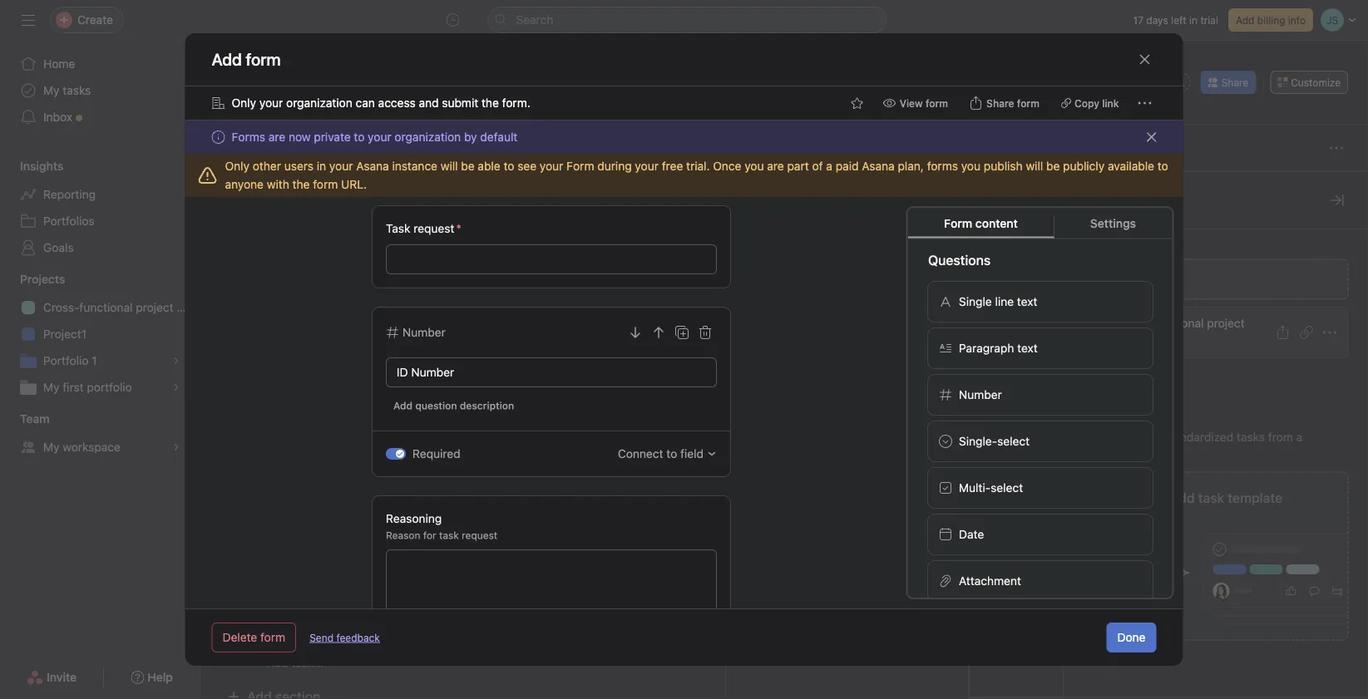 Task type: locate. For each thing, give the bounding box(es) containing it.
cross-functional project plan for cross-functional project plan link
[[43, 301, 199, 314]]

number up single-
[[959, 388, 1002, 401]]

— text field for cell related to schedule kickoff meeting cell in the bottom of the page
[[1221, 357, 1319, 386]]

0 vertical spatial functional
[[79, 301, 133, 314]]

2 my from the top
[[43, 381, 59, 394]]

1 vertical spatial in
[[317, 159, 326, 173]]

form inside 'button'
[[1017, 97, 1040, 109]]

1 horizontal spatial are
[[767, 159, 784, 173]]

1 vertical spatial text
[[1017, 341, 1037, 355]]

0 horizontal spatial functional
[[79, 301, 133, 314]]

task inside the reasoning reason for task request
[[439, 530, 458, 541]]

1 inside "button"
[[414, 366, 418, 377]]

0 vertical spatial select
[[997, 434, 1029, 448]]

17 days left in trial
[[1133, 14, 1218, 26]]

and
[[419, 96, 439, 110]]

customize down info
[[1291, 77, 1341, 88]]

0 horizontal spatial tasks
[[63, 84, 91, 97]]

add up other
[[241, 142, 260, 154]]

organization
[[286, 96, 352, 110], [395, 130, 461, 144]]

task up templates
[[1006, 576, 1027, 588]]

cross- up project1
[[43, 301, 79, 314]]

1 asana from the left
[[356, 159, 389, 173]]

copy link
[[1075, 97, 1119, 109]]

add for add task…
[[267, 656, 288, 670]]

0 horizontal spatial task
[[224, 181, 245, 193]]

in right the users
[[317, 159, 326, 173]]

0 vertical spatial only
[[232, 96, 256, 110]]

share inside button
[[1222, 77, 1249, 88]]

0 vertical spatial request
[[413, 222, 454, 235]]

js
[[1128, 77, 1140, 88]]

1 you from the left
[[745, 159, 764, 173]]

tasks inside 'global' element
[[63, 84, 91, 97]]

3 my from the top
[[43, 440, 59, 454]]

goals
[[43, 241, 74, 254]]

0 horizontal spatial in
[[317, 159, 326, 173]]

1 vertical spatial task
[[1198, 490, 1225, 506]]

0 horizontal spatial are
[[268, 130, 285, 144]]

text right 4
[[1017, 341, 1037, 355]]

form inside button
[[1140, 272, 1165, 286]]

cell
[[725, 326, 825, 357], [725, 356, 825, 387]]

functional inside cross-functional project plan
[[1151, 316, 1204, 330]]

my for my first portfolio
[[43, 381, 59, 394]]

1 vertical spatial a
[[1296, 430, 1303, 444]]

0 horizontal spatial 1
[[92, 354, 97, 368]]

1 vertical spatial tasks
[[1237, 430, 1265, 444]]

feedback
[[336, 632, 380, 644]]

project1 link
[[10, 321, 190, 348]]

add left billing
[[1236, 14, 1255, 26]]

team button
[[0, 411, 50, 427]]

organization up private
[[286, 96, 352, 110]]

customize up settings
[[1084, 190, 1163, 210]]

tasks inside quickly create standardized tasks from a template.
[[1237, 430, 1265, 444]]

my workspace link
[[10, 434, 190, 461]]

add inside dialog
[[393, 400, 412, 412]]

task up other
[[263, 142, 282, 154]]

the left form.
[[482, 96, 499, 110]]

task
[[224, 181, 245, 193], [385, 222, 410, 235], [1006, 576, 1027, 588]]

can
[[356, 96, 375, 110]]

1 horizontal spatial customize
[[1291, 77, 1341, 88]]

project for cross-functional project plan link
[[136, 301, 174, 314]]

0 vertical spatial — text field
[[1221, 327, 1319, 356]]

task inside the add form dialog
[[385, 222, 410, 235]]

0 horizontal spatial plan
[[177, 301, 199, 314]]

js button
[[1124, 72, 1144, 92]]

2 will from the left
[[1026, 159, 1043, 173]]

share inside 'button'
[[986, 97, 1014, 109]]

billing
[[1257, 14, 1285, 26]]

0 horizontal spatial cross-functional project plan
[[43, 301, 199, 314]]

1 for 1 "button"
[[414, 366, 418, 377]]

functional inside projects element
[[79, 301, 133, 314]]

tasks left the from
[[1237, 430, 1265, 444]]

task left the name
[[224, 181, 245, 193]]

form for add form
[[1140, 272, 1165, 286]]

my tasks link
[[10, 77, 190, 104]]

to left field
[[666, 447, 677, 461]]

1 horizontal spatial you
[[961, 159, 981, 173]]

1 horizontal spatial cross-functional project plan
[[1114, 316, 1245, 348]]

a right of
[[826, 159, 832, 173]]

1 horizontal spatial request
[[461, 530, 497, 541]]

1 horizontal spatial in
[[1189, 14, 1198, 26]]

1 horizontal spatial share
[[1222, 77, 1249, 88]]

task for add task
[[263, 142, 282, 154]]

add down quickly create standardized tasks from a template.
[[1170, 490, 1195, 506]]

in for left
[[1189, 14, 1198, 26]]

access
[[378, 96, 416, 110]]

1 horizontal spatial asana
[[862, 159, 895, 173]]

share form button
[[962, 91, 1047, 115]]

in inside only other users in your asana instance will be able to see your form during your free trial.  once you are part of a paid asana plan, forms you publish will be publicly available to anyone with the form url.
[[317, 159, 326, 173]]

project for cross-functional project plan button
[[1207, 316, 1245, 330]]

inbox
[[43, 110, 72, 124]]

project up project1 link
[[136, 301, 174, 314]]

task inside task templates
[[1006, 576, 1027, 588]]

1 cell from the top
[[725, 326, 825, 357]]

plan inside cross-functional project plan
[[1114, 335, 1137, 348]]

1 vertical spatial select
[[990, 481, 1023, 494]]

0 vertical spatial share
[[1222, 77, 1249, 88]]

0 vertical spatial project
[[136, 301, 174, 314]]

move this field down image
[[628, 326, 642, 339]]

1 vertical spatial project
[[1207, 316, 1245, 330]]

2 be from the left
[[1046, 159, 1060, 173]]

cross-functional project plan down add form button
[[1114, 316, 1245, 348]]

form for share form
[[1017, 97, 1040, 109]]

0 horizontal spatial you
[[745, 159, 764, 173]]

functional down add form at the right of page
[[1151, 316, 1204, 330]]

0 vertical spatial task
[[263, 142, 282, 154]]

1 vertical spatial plan
[[1114, 335, 1137, 348]]

projects element
[[0, 264, 200, 404]]

are left "part"
[[767, 159, 784, 173]]

forms down settings
[[1084, 236, 1123, 252]]

select
[[997, 434, 1029, 448], [990, 481, 1023, 494]]

my left "first"
[[43, 381, 59, 394]]

templates
[[993, 591, 1040, 603]]

0 vertical spatial cross-
[[43, 301, 79, 314]]

add to starred image
[[851, 96, 864, 110]]

my first portfolio
[[43, 381, 132, 394]]

0 horizontal spatial share
[[986, 97, 1014, 109]]

task inside 'button'
[[263, 142, 282, 154]]

you right forms
[[961, 159, 981, 173]]

in right left
[[1189, 14, 1198, 26]]

teams element
[[0, 404, 200, 464]]

0 horizontal spatial number
[[402, 326, 445, 339]]

0 horizontal spatial cross-
[[43, 301, 79, 314]]

projects
[[20, 272, 65, 286]]

cross-
[[43, 301, 79, 314], [1114, 316, 1151, 330]]

1 horizontal spatial be
[[1046, 159, 1060, 173]]

share up publish
[[986, 97, 1014, 109]]

forms inside the add form dialog
[[232, 130, 265, 144]]

add inside row
[[267, 656, 288, 670]]

description
[[459, 400, 514, 412]]

be up the status at the top right
[[1046, 159, 1060, 173]]

task inside row
[[224, 181, 245, 193]]

1 vertical spatial number
[[959, 388, 1002, 401]]

the
[[482, 96, 499, 110], [292, 178, 310, 191]]

1 will from the left
[[441, 159, 458, 173]]

1 down the "multi-select"
[[1002, 495, 1006, 507]]

only inside only other users in your asana instance will be able to see your form during your free trial.  once you are part of a paid asana plan, forms you publish will be publicly available to anyone with the form url.
[[225, 159, 250, 173]]

task inside button
[[1198, 490, 1225, 506]]

1 horizontal spatial project
[[1207, 316, 1245, 330]]

task for task request *
[[385, 222, 410, 235]]

you up "assignee"
[[745, 159, 764, 173]]

0 vertical spatial text
[[1017, 294, 1037, 308]]

only up the anyone
[[225, 159, 250, 173]]

form inside button
[[926, 97, 948, 109]]

1 vertical spatial form
[[944, 216, 972, 230]]

0 vertical spatial plan
[[177, 301, 199, 314]]

2 vertical spatial my
[[43, 440, 59, 454]]

1 horizontal spatial task
[[385, 222, 410, 235]]

0 horizontal spatial forms
[[232, 130, 265, 144]]

only for only other users in your asana instance will be able to see your form during your free trial.  once you are part of a paid asana plan, forms you publish will be publicly available to anyone with the form url.
[[225, 159, 250, 173]]

1 horizontal spatial tasks
[[1237, 430, 1265, 444]]

add left question
[[393, 400, 412, 412]]

1 vertical spatial the
[[292, 178, 310, 191]]

1 horizontal spatial plan
[[1114, 335, 1137, 348]]

task for add task template
[[1198, 490, 1225, 506]]

files
[[890, 104, 916, 118]]

1 for 1 form
[[1002, 495, 1006, 507]]

will
[[441, 159, 458, 173], [1026, 159, 1043, 173]]

cross-functional project plan inside projects element
[[43, 301, 199, 314]]

add left task…
[[267, 656, 288, 670]]

1 — text field from the top
[[1221, 327, 1319, 356]]

request inside the reasoning reason for task request
[[461, 530, 497, 541]]

functional up project1 link
[[79, 301, 133, 314]]

— text field up job field for share timeline with teammates cell
[[1221, 327, 1319, 356]]

close image
[[1145, 131, 1158, 144]]

select down the 'apps'
[[997, 434, 1029, 448]]

attachment
[[959, 574, 1021, 588]]

project inside button
[[1207, 316, 1245, 330]]

row
[[200, 171, 1368, 202], [220, 201, 1360, 203], [200, 249, 1368, 280], [200, 326, 1368, 357], [200, 386, 1368, 417], [200, 416, 1368, 447], [200, 492, 1368, 524], [200, 570, 1368, 601]]

1 horizontal spatial forms
[[1084, 236, 1123, 252]]

my
[[43, 84, 59, 97], [43, 381, 59, 394], [43, 440, 59, 454]]

are left now
[[268, 130, 285, 144]]

2 — text field from the top
[[1221, 357, 1319, 386]]

overview link
[[224, 102, 288, 121]]

your up add task
[[259, 96, 283, 110]]

— text field
[[1221, 327, 1319, 356], [1221, 357, 1319, 386]]

2 asana from the left
[[862, 159, 895, 173]]

a right the from
[[1296, 430, 1303, 444]]

submit
[[442, 96, 478, 110]]

add down settings
[[1115, 272, 1137, 286]]

single-
[[959, 434, 997, 448]]

board link
[[382, 102, 427, 121]]

2 horizontal spatial task
[[1198, 490, 1225, 506]]

my up inbox
[[43, 84, 59, 97]]

questions
[[928, 252, 990, 268]]

request right for
[[461, 530, 497, 541]]

form inside button
[[260, 631, 285, 645]]

task for task name
[[224, 181, 245, 193]]

cross- down add form at the right of page
[[1114, 316, 1151, 330]]

cross- inside projects element
[[43, 301, 79, 314]]

add task button
[[220, 136, 290, 160]]

reporting
[[43, 188, 96, 201]]

1 vertical spatial my
[[43, 381, 59, 394]]

1 my from the top
[[43, 84, 59, 97]]

form up questions
[[944, 216, 972, 230]]

your up url.
[[329, 159, 353, 173]]

will right instance
[[441, 159, 458, 173]]

0 vertical spatial forms
[[232, 130, 265, 144]]

number up 1 "button"
[[402, 326, 445, 339]]

1 horizontal spatial cross-
[[1114, 316, 1151, 330]]

0 horizontal spatial customize
[[1084, 190, 1163, 210]]

1 horizontal spatial will
[[1026, 159, 1043, 173]]

goals link
[[10, 235, 190, 261]]

you
[[745, 159, 764, 173], [961, 159, 981, 173]]

task left 'template'
[[1198, 490, 1225, 506]]

1 horizontal spatial form
[[944, 216, 972, 230]]

1 button
[[410, 363, 435, 380]]

see
[[517, 159, 537, 173]]

0 vertical spatial task
[[224, 181, 245, 193]]

form for 1 form
[[1009, 495, 1031, 507]]

4 rules
[[1000, 332, 1032, 343]]

cross- inside button
[[1114, 316, 1151, 330]]

trial.
[[686, 159, 710, 173]]

view form button
[[876, 91, 956, 115]]

1 vertical spatial functional
[[1151, 316, 1204, 330]]

1 horizontal spatial functional
[[1151, 316, 1204, 330]]

0 horizontal spatial task
[[263, 142, 282, 154]]

1 down project1 link
[[92, 354, 97, 368]]

portfolio
[[43, 354, 89, 368]]

0 vertical spatial tasks
[[63, 84, 91, 97]]

request left *
[[413, 222, 454, 235]]

tasks down home
[[63, 84, 91, 97]]

cross-functional project plan inside button
[[1114, 316, 1245, 348]]

functional for cross-functional project plan button
[[1151, 316, 1204, 330]]

1 vertical spatial task
[[385, 222, 410, 235]]

1 vertical spatial are
[[767, 159, 784, 173]]

schedule kickoff meeting cell
[[200, 356, 726, 387]]

add
[[1236, 14, 1255, 26], [241, 142, 260, 154], [1115, 272, 1137, 286], [393, 400, 412, 412], [1170, 490, 1195, 506], [267, 656, 288, 670]]

text
[[1017, 294, 1037, 308], [1017, 341, 1037, 355]]

add question description
[[393, 400, 514, 412]]

available
[[1108, 159, 1154, 173]]

left
[[1171, 14, 1187, 26]]

plan inside projects element
[[177, 301, 199, 314]]

0 horizontal spatial form
[[567, 159, 594, 173]]

my inside 'global' element
[[43, 84, 59, 97]]

form left during
[[567, 159, 594, 173]]

be left able
[[461, 159, 475, 173]]

0 horizontal spatial the
[[292, 178, 310, 191]]

1 vertical spatial organization
[[395, 130, 461, 144]]

more actions image
[[1138, 96, 1151, 110]]

list image
[[230, 61, 250, 81]]

1 vertical spatial share
[[986, 97, 1014, 109]]

0 vertical spatial a
[[826, 159, 832, 173]]

0 horizontal spatial a
[[826, 159, 832, 173]]

0 vertical spatial my
[[43, 84, 59, 97]]

forms are now private to your organization by default
[[232, 130, 518, 144]]

cell for schedule kickoff meeting cell in the bottom of the page
[[725, 356, 825, 387]]

2 text from the top
[[1017, 341, 1037, 355]]

my inside projects element
[[43, 381, 59, 394]]

share down add billing info button
[[1222, 77, 1249, 88]]

0 horizontal spatial be
[[461, 159, 475, 173]]

asana up url.
[[356, 159, 389, 173]]

add task…
[[267, 656, 323, 670]]

add inside button
[[1170, 490, 1195, 506]]

2 vertical spatial task
[[1006, 576, 1027, 588]]

forms for forms are now private to your organization by default
[[232, 130, 265, 144]]

asana up date
[[862, 159, 895, 173]]

the down the users
[[292, 178, 310, 191]]

1 vertical spatial cross-
[[1114, 316, 1151, 330]]

0 vertical spatial form
[[567, 159, 594, 173]]

1 vertical spatial cross-functional project plan
[[1114, 316, 1245, 348]]

cross-functional project plan
[[43, 301, 199, 314], [1114, 316, 1245, 348]]

0 vertical spatial cross-functional project plan
[[43, 301, 199, 314]]

1 up question
[[414, 366, 418, 377]]

2 horizontal spatial task
[[1006, 576, 1027, 588]]

None text field
[[270, 56, 496, 86]]

select for single-
[[997, 434, 1029, 448]]

my inside teams element
[[43, 440, 59, 454]]

text right the line
[[1017, 294, 1037, 308]]

my workspace
[[43, 440, 121, 454]]

1 vertical spatial only
[[225, 159, 250, 173]]

add task template
[[1170, 490, 1283, 506]]

organization down board
[[395, 130, 461, 144]]

template
[[1228, 490, 1283, 506]]

1 be from the left
[[461, 159, 475, 173]]

0 vertical spatial organization
[[286, 96, 352, 110]]

customize
[[1291, 77, 1341, 88], [1084, 190, 1163, 210]]

0 horizontal spatial project
[[136, 301, 174, 314]]

will up the status at the top right
[[1026, 159, 1043, 173]]

share button
[[1201, 71, 1256, 94]]

category
[[1129, 181, 1172, 193]]

2 horizontal spatial 1
[[1002, 495, 1006, 507]]

only your organization can access and submit the form.
[[232, 96, 530, 110]]

home link
[[10, 51, 190, 77]]

2 vertical spatial task
[[439, 530, 458, 541]]

users
[[284, 159, 314, 173]]

select up 1 form
[[990, 481, 1023, 494]]

inbox link
[[10, 104, 190, 131]]

request
[[413, 222, 454, 235], [461, 530, 497, 541]]

share
[[1222, 77, 1249, 88], [986, 97, 1014, 109]]

1 vertical spatial — text field
[[1221, 357, 1319, 386]]

customize button
[[1270, 71, 1348, 94]]

1 horizontal spatial task
[[439, 530, 458, 541]]

my first portfolio link
[[10, 374, 190, 401]]

list link
[[308, 102, 342, 121]]

task right for
[[439, 530, 458, 541]]

required
[[412, 447, 460, 461]]

1 horizontal spatial a
[[1296, 430, 1303, 444]]

form inside only other users in your asana instance will be able to see your form during your free trial.  once you are part of a paid asana plan, forms you publish will be publicly available to anyone with the form url.
[[313, 178, 338, 191]]

2 cell from the top
[[725, 356, 825, 387]]

forms down overview link
[[232, 130, 265, 144]]

add inside 'button'
[[241, 142, 260, 154]]

only down list icon
[[232, 96, 256, 110]]

— text field inside 1 row
[[1221, 357, 1319, 386]]

cross-functional project plan for cross-functional project plan button
[[1114, 316, 1245, 348]]

portfolios
[[43, 214, 95, 228]]

my down team
[[43, 440, 59, 454]]

add for add question description
[[393, 400, 412, 412]]

line
[[995, 294, 1013, 308]]

task left *
[[385, 222, 410, 235]]

1 vertical spatial forms
[[1084, 236, 1123, 252]]

paragraph
[[959, 341, 1014, 355]]

portfolios link
[[10, 208, 190, 235]]

board
[[395, 104, 427, 118]]

field
[[680, 447, 703, 461]]

paid
[[836, 159, 859, 173]]

1 horizontal spatial 1
[[414, 366, 418, 377]]

able
[[478, 159, 500, 173]]

0 horizontal spatial request
[[413, 222, 454, 235]]

a
[[826, 159, 832, 173], [1296, 430, 1303, 444]]

0 vertical spatial the
[[482, 96, 499, 110]]

0 horizontal spatial asana
[[356, 159, 389, 173]]

switch
[[385, 448, 405, 460]]

a inside quickly create standardized tasks from a template.
[[1296, 430, 1303, 444]]

cross-functional project plan up project1 link
[[43, 301, 199, 314]]

Share timeline with teammates text field
[[263, 393, 436, 410]]

reporting link
[[10, 181, 190, 208]]

project down add form button
[[1207, 316, 1245, 330]]

share for share form
[[986, 97, 1014, 109]]

number
[[402, 326, 445, 339], [959, 388, 1002, 401]]

0 vertical spatial number
[[402, 326, 445, 339]]

duplicate this question image
[[675, 326, 688, 339]]

list
[[322, 104, 342, 118]]

quickly
[[1084, 430, 1124, 444]]

1 vertical spatial request
[[461, 530, 497, 541]]

share form
[[986, 97, 1040, 109]]

add for add form
[[1115, 272, 1137, 286]]

— text field down share form image
[[1221, 357, 1319, 386]]

0 horizontal spatial will
[[441, 159, 458, 173]]



Task type: vqa. For each thing, say whether or not it's contained in the screenshot.
5th Toggle assignee popover icon from the top of the page
no



Task type: describe. For each thing, give the bounding box(es) containing it.
send
[[310, 632, 334, 644]]

row containing task name
[[200, 171, 1368, 202]]

2 you from the left
[[961, 159, 981, 173]]

timeline link
[[447, 102, 507, 121]]

1 text from the top
[[1017, 294, 1037, 308]]

delete
[[222, 631, 257, 645]]

add for add billing info
[[1236, 14, 1255, 26]]

17
[[1133, 14, 1144, 26]]

task templates
[[1084, 405, 1177, 421]]

Question name text field
[[385, 358, 717, 388]]

send feedback
[[310, 632, 380, 644]]

*
[[456, 222, 461, 235]]

part
[[787, 159, 809, 173]]

share form image
[[1277, 326, 1290, 339]]

reasoning reason for task request
[[385, 512, 497, 541]]

0 horizontal spatial organization
[[286, 96, 352, 110]]

invite button
[[16, 663, 87, 693]]

hide sidebar image
[[22, 13, 35, 27]]

plan for cross-functional project plan button
[[1114, 335, 1137, 348]]

from
[[1268, 430, 1293, 444]]

files link
[[877, 102, 916, 121]]

1 inside projects element
[[92, 354, 97, 368]]

global element
[[0, 41, 200, 141]]

task name
[[224, 181, 274, 193]]

projects button
[[0, 271, 65, 288]]

first
[[63, 381, 84, 394]]

the inside only other users in your asana instance will be able to see your form during your free trial.  once you are part of a paid asana plan, forms you publish will be publicly available to anyone with the form url.
[[292, 178, 310, 191]]

close details image
[[1331, 194, 1344, 207]]

add form dialog
[[185, 0, 1183, 699]]

name
[[248, 181, 274, 193]]

add form button
[[1084, 259, 1349, 300]]

move this field up image
[[652, 326, 665, 339]]

view form
[[900, 97, 948, 109]]

1 horizontal spatial organization
[[395, 130, 461, 144]]

timeline
[[461, 104, 507, 118]]

functional for cross-functional project plan link
[[79, 301, 133, 314]]

other
[[253, 159, 281, 173]]

connect
[[617, 447, 663, 461]]

info
[[1288, 14, 1306, 26]]

form.
[[502, 96, 530, 110]]

header to do tree grid
[[200, 326, 1368, 447]]

insights button
[[0, 158, 64, 175]]

with
[[267, 178, 289, 191]]

copy link button
[[1054, 91, 1127, 115]]

untitled section
[[247, 618, 345, 634]]

your left the free at the left top
[[635, 159, 659, 173]]

customize inside customize dropdown button
[[1291, 77, 1341, 88]]

add task
[[241, 142, 282, 154]]

now
[[289, 130, 311, 144]]

only for only your organization can access and submit the form.
[[232, 96, 256, 110]]

connect to field button
[[617, 445, 717, 463]]

publicly
[[1063, 159, 1105, 173]]

cross-functional project plan link
[[10, 294, 199, 321]]

add for add task
[[241, 142, 260, 154]]

add form
[[1115, 272, 1165, 286]]

in for users
[[317, 159, 326, 173]]

to up category
[[1158, 159, 1168, 173]]

job field for share timeline with teammates cell
[[1220, 386, 1320, 417]]

your right see
[[540, 159, 563, 173]]

1 horizontal spatial number
[[959, 388, 1002, 401]]

1 vertical spatial customize
[[1084, 190, 1163, 210]]

connect to field
[[617, 447, 703, 461]]

share for share
[[1222, 77, 1249, 88]]

add task… row
[[200, 647, 1368, 679]]

single-select
[[959, 434, 1029, 448]]

share timeline with teammates cell
[[200, 386, 726, 417]]

send feedback link
[[310, 630, 380, 645]]

are inside only other users in your asana instance will be able to see your form during your free trial.  once you are part of a paid asana plan, forms you publish will be publicly available to anyone with the form url.
[[767, 159, 784, 173]]

select for multi-
[[990, 481, 1023, 494]]

insights element
[[0, 151, 200, 264]]

due date
[[832, 181, 874, 193]]

only other users in your asana instance will be able to see your form during your free trial.  once you are part of a paid asana plan, forms you publish will be publicly available to anyone with the form url.
[[225, 159, 1168, 191]]

copy form link image
[[1300, 326, 1313, 339]]

1 horizontal spatial the
[[482, 96, 499, 110]]

0 vertical spatial are
[[268, 130, 285, 144]]

done
[[1117, 631, 1146, 645]]

copy
[[1075, 97, 1099, 109]]

single
[[959, 294, 992, 308]]

task request *
[[385, 222, 461, 235]]

template.
[[1084, 449, 1134, 462]]

form content
[[944, 216, 1018, 230]]

cross- for cross-functional project plan link
[[43, 301, 79, 314]]

home
[[43, 57, 75, 71]]

task templates
[[993, 576, 1040, 603]]

free
[[662, 159, 683, 173]]

to right private
[[354, 130, 365, 144]]

for
[[423, 530, 436, 541]]

portfolio 1 link
[[10, 348, 190, 374]]

a inside only other users in your asana instance will be able to see your form during your free trial.  once you are part of a paid asana plan, forms you publish will be publicly available to anyone with the form url.
[[826, 159, 832, 173]]

link
[[1102, 97, 1119, 109]]

Schedule kickoff meeting text field
[[263, 363, 407, 380]]

of
[[812, 159, 823, 173]]

cell for 'draft project brief' "cell"
[[725, 326, 825, 357]]

close this dialog image
[[1138, 53, 1151, 66]]

my for my tasks
[[43, 84, 59, 97]]

task…
[[292, 656, 323, 670]]

section
[[300, 618, 345, 634]]

create
[[1127, 430, 1161, 444]]

reason
[[385, 530, 420, 541]]

my for my workspace
[[43, 440, 59, 454]]

— text field for cell for 'draft project brief' "cell"
[[1221, 327, 1319, 356]]

plan for cross-functional project plan link
[[177, 301, 199, 314]]

add billing info
[[1236, 14, 1306, 26]]

during
[[597, 159, 632, 173]]

to inside dropdown button
[[666, 447, 677, 461]]

portfolio
[[87, 381, 132, 394]]

1 row
[[200, 356, 1368, 387]]

your down the only your organization can access and submit the form. on the left top of page
[[368, 130, 391, 144]]

task for task templates
[[1006, 576, 1027, 588]]

collapse task list for this section image
[[225, 620, 239, 633]]

portfolio 1
[[43, 354, 97, 368]]

paragraph text
[[959, 341, 1037, 355]]

cross- for cross-functional project plan button
[[1114, 316, 1151, 330]]

form for view form
[[926, 97, 948, 109]]

quickly create standardized tasks from a template.
[[1084, 430, 1303, 462]]

invite
[[47, 671, 77, 684]]

forms for forms
[[1084, 236, 1123, 252]]

status
[[1030, 181, 1060, 193]]

form inside only other users in your asana instance will be able to see your form during your free trial.  once you are part of a paid asana plan, forms you publish will be publicly available to anyone with the form url.
[[567, 159, 594, 173]]

overview
[[237, 104, 288, 118]]

messages
[[802, 104, 857, 118]]

switch inside the add form dialog
[[385, 448, 405, 460]]

delete form
[[222, 631, 285, 645]]

standardized
[[1164, 430, 1234, 444]]

form for delete form
[[260, 631, 285, 645]]

remove field image
[[698, 326, 712, 339]]

untitled section button
[[247, 611, 345, 641]]

add billing info button
[[1228, 8, 1313, 32]]

draft project brief cell
[[200, 326, 726, 357]]

settings
[[1090, 216, 1136, 230]]

search list box
[[488, 7, 887, 33]]

add for add task template
[[1170, 490, 1195, 506]]

to left see
[[504, 159, 514, 173]]

default
[[480, 130, 518, 144]]



